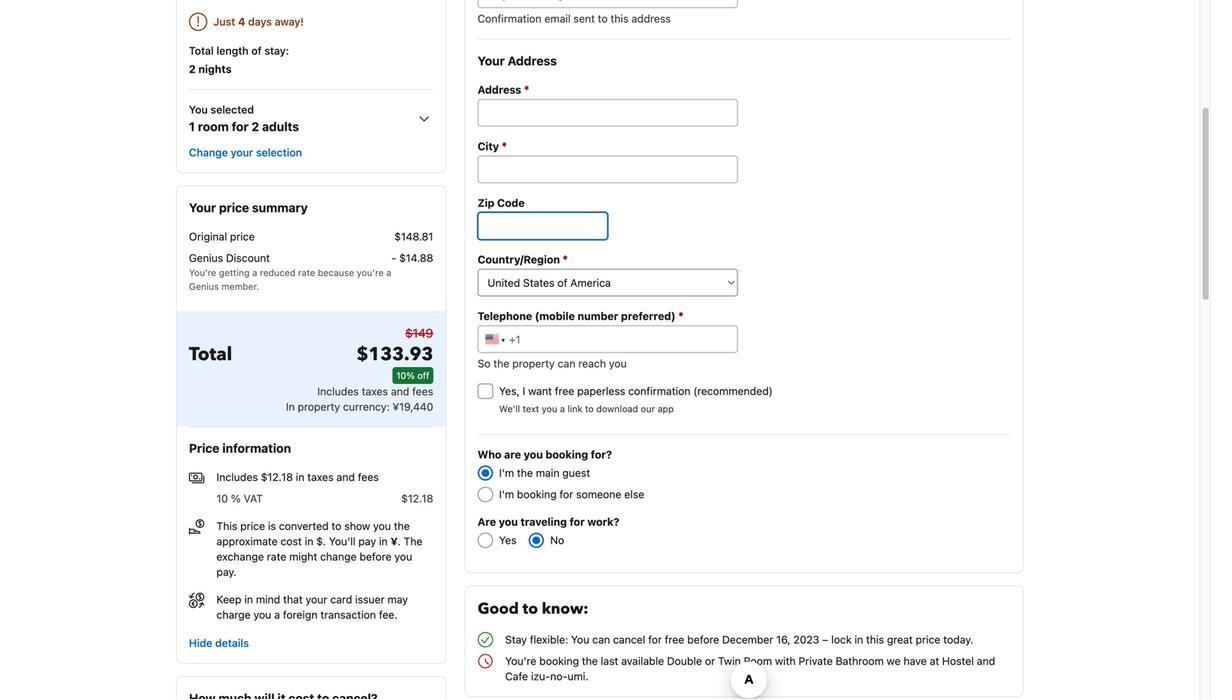Task type: vqa. For each thing, say whether or not it's contained in the screenshot.
first emails from the top of the page
no



Task type: locate. For each thing, give the bounding box(es) containing it.
can
[[558, 357, 576, 370], [592, 634, 610, 646]]

1 vertical spatial 2
[[252, 119, 259, 134]]

0 horizontal spatial $12.18
[[261, 471, 293, 483]]

good to know:
[[478, 599, 589, 620]]

your up original
[[189, 200, 216, 215]]

%
[[231, 492, 241, 505]]

someone
[[576, 488, 621, 501]]

price for your
[[219, 200, 249, 215]]

izu-
[[531, 670, 550, 683]]

you up 1
[[189, 103, 208, 116]]

you down mind
[[254, 609, 271, 621]]

and down 10%
[[391, 385, 409, 398]]

total down member.
[[189, 342, 232, 367]]

before up or
[[687, 634, 719, 646]]

selection
[[256, 146, 302, 159]]

your up foreign
[[306, 593, 327, 606]]

taxes inside 10% off includes taxes and fees in property currency: ¥19,440
[[362, 385, 388, 398]]

reduced
[[260, 267, 296, 278]]

your right change
[[231, 146, 253, 159]]

total up nights
[[189, 44, 214, 57]]

who
[[478, 448, 502, 461]]

rate inside genius discount you're getting a reduced rate because you're a genius member. - $14.88
[[298, 267, 315, 278]]

0 horizontal spatial you
[[189, 103, 208, 116]]

$149 $133.93
[[357, 326, 433, 367]]

a down mind
[[274, 609, 280, 621]]

can up last
[[592, 634, 610, 646]]

price
[[189, 441, 219, 455]]

1 vertical spatial address
[[478, 83, 521, 96]]

taxes up converted
[[307, 471, 334, 483]]

0 vertical spatial you
[[189, 103, 208, 116]]

the inside you're booking the last available double or twin room with private bathroom we have at hostel and cafe izu-no-umi.
[[582, 655, 598, 668]]

2 left nights
[[189, 63, 196, 75]]

0 vertical spatial fees
[[412, 385, 433, 398]]

rate down cost
[[267, 550, 286, 563]]

you up ¥
[[373, 520, 391, 532]]

0 vertical spatial before
[[360, 550, 392, 563]]

1 vertical spatial booking
[[517, 488, 557, 501]]

* down zip code text box on the top
[[563, 252, 568, 266]]

for down guest
[[560, 488, 573, 501]]

you're booking the last available double or twin room with private bathroom we have at hostel and cafe izu-no-umi.
[[505, 655, 995, 683]]

16,
[[776, 634, 791, 646]]

fees inside 10% off includes taxes and fees in property currency: ¥19,440
[[412, 385, 433, 398]]

2 total from the top
[[189, 342, 232, 367]]

$12.18
[[261, 471, 293, 483], [401, 492, 433, 505]]

1 vertical spatial fees
[[358, 471, 379, 483]]

1 vertical spatial genius
[[189, 281, 219, 292]]

0 horizontal spatial free
[[555, 385, 574, 397]]

0 vertical spatial address
[[508, 54, 557, 68]]

1 horizontal spatial your
[[306, 593, 327, 606]]

double
[[667, 655, 702, 668]]

1 horizontal spatial 2
[[252, 119, 259, 134]]

–
[[822, 634, 828, 646]]

your for your price summary
[[189, 200, 216, 215]]

just 4 days away!
[[213, 15, 304, 28]]

0 horizontal spatial fees
[[358, 471, 379, 483]]

discount
[[226, 252, 270, 264]]

the up .
[[394, 520, 410, 532]]

your for your address
[[478, 54, 505, 68]]

price up original price
[[219, 200, 249, 215]]

this left great on the bottom of the page
[[866, 634, 884, 646]]

¥19,440
[[393, 400, 433, 413]]

to inside the this price is converted to show you the approximate cost in $. you'll pay in
[[332, 520, 341, 532]]

1 horizontal spatial fees
[[412, 385, 433, 398]]

you inside . the exchange rate might change before you pay.
[[394, 550, 412, 563]]

the inside who are you booking for? element
[[517, 467, 533, 479]]

property inside 10% off includes taxes and fees in property currency: ¥19,440
[[298, 400, 340, 413]]

$12.18 up the at the left of page
[[401, 492, 433, 505]]

0 vertical spatial free
[[555, 385, 574, 397]]

0 vertical spatial includes
[[317, 385, 359, 398]]

* down your address
[[524, 83, 529, 96]]

1 vertical spatial property
[[298, 400, 340, 413]]

booking for for
[[517, 488, 557, 501]]

0 vertical spatial your
[[231, 146, 253, 159]]

0 vertical spatial property
[[512, 357, 555, 370]]

address *
[[478, 83, 529, 96]]

0 vertical spatial i'm
[[499, 467, 514, 479]]

for up available
[[648, 634, 662, 646]]

cost
[[281, 535, 302, 548]]

know:
[[542, 599, 589, 620]]

can left reach
[[558, 357, 576, 370]]

a left link
[[560, 404, 565, 414]]

reach
[[578, 357, 606, 370]]

0 horizontal spatial your
[[189, 200, 216, 215]]

you right text
[[542, 404, 557, 414]]

confirmation email sent to this address
[[478, 12, 671, 25]]

1 horizontal spatial and
[[391, 385, 409, 398]]

might
[[289, 550, 317, 563]]

0 vertical spatial can
[[558, 357, 576, 370]]

1 horizontal spatial your
[[478, 54, 505, 68]]

genius down 'you're'
[[189, 281, 219, 292]]

includes
[[317, 385, 359, 398], [217, 471, 258, 483]]

booking up guest
[[546, 448, 588, 461]]

for inside are you traveling for work? 'element'
[[570, 516, 585, 528]]

1 horizontal spatial free
[[665, 634, 684, 646]]

total length of stay: 2 nights
[[189, 44, 289, 75]]

a
[[252, 267, 257, 278], [386, 267, 391, 278], [560, 404, 565, 414], [274, 609, 280, 621]]

want
[[528, 385, 552, 397]]

with
[[775, 655, 796, 668]]

taxes for in
[[307, 471, 334, 483]]

price up approximate
[[240, 520, 265, 532]]

2 left the adults
[[252, 119, 259, 134]]

0 vertical spatial rate
[[298, 267, 315, 278]]

taxes up currency:
[[362, 385, 388, 398]]

status
[[189, 13, 433, 31]]

0 horizontal spatial before
[[360, 550, 392, 563]]

0 horizontal spatial property
[[298, 400, 340, 413]]

1 vertical spatial total
[[189, 342, 232, 367]]

1 vertical spatial your
[[189, 200, 216, 215]]

property right in
[[298, 400, 340, 413]]

0 horizontal spatial rate
[[267, 550, 286, 563]]

2 vertical spatial booking
[[539, 655, 579, 668]]

i'm booking for someone else
[[499, 488, 644, 501]]

None text field
[[478, 156, 738, 183]]

1 vertical spatial taxes
[[307, 471, 334, 483]]

and for 10% off includes taxes and fees in property currency: ¥19,440
[[391, 385, 409, 398]]

¥
[[391, 535, 398, 548]]

0 vertical spatial 2
[[189, 63, 196, 75]]

2 genius from the top
[[189, 281, 219, 292]]

your
[[231, 146, 253, 159], [306, 593, 327, 606]]

the down are
[[517, 467, 533, 479]]

0 vertical spatial this
[[611, 12, 629, 25]]

city
[[478, 140, 499, 153]]

2 i'm from the top
[[499, 488, 514, 501]]

your address
[[478, 54, 557, 68]]

1 vertical spatial and
[[337, 471, 355, 483]]

* for city *
[[502, 139, 507, 153]]

length
[[217, 44, 249, 57]]

this down 'double-check for typos' text field
[[611, 12, 629, 25]]

1 horizontal spatial you
[[571, 634, 589, 646]]

in left mind
[[244, 593, 253, 606]]

1 vertical spatial this
[[866, 634, 884, 646]]

$12.18 up vat
[[261, 471, 293, 483]]

to down 'double-check for typos' text field
[[598, 12, 608, 25]]

and
[[391, 385, 409, 398], [337, 471, 355, 483], [977, 655, 995, 668]]

before down "pay"
[[360, 550, 392, 563]]

a down discount
[[252, 267, 257, 278]]

2 vertical spatial and
[[977, 655, 995, 668]]

and up show
[[337, 471, 355, 483]]

1 vertical spatial i'm
[[499, 488, 514, 501]]

converted
[[279, 520, 329, 532]]

None text field
[[478, 99, 738, 127]]

your up address * on the top
[[478, 54, 505, 68]]

can for reach
[[558, 357, 576, 370]]

fees down off on the bottom left of the page
[[412, 385, 433, 398]]

can for cancel
[[592, 634, 610, 646]]

free up double
[[665, 634, 684, 646]]

total for total length of stay: 2 nights
[[189, 44, 214, 57]]

1 vertical spatial free
[[665, 634, 684, 646]]

days
[[248, 15, 272, 28]]

change your selection link
[[183, 139, 308, 166]]

so the property can reach you
[[478, 357, 627, 370]]

1 horizontal spatial includes
[[317, 385, 359, 398]]

0 vertical spatial genius
[[189, 252, 223, 264]]

to up you'll
[[332, 520, 341, 532]]

fees
[[412, 385, 433, 398], [358, 471, 379, 483]]

2
[[189, 63, 196, 75], [252, 119, 259, 134]]

yes, i want free paperless confirmation (recommended) we'll text you a link to download our app
[[499, 385, 773, 414]]

and inside 10% off includes taxes and fees in property currency: ¥19,440
[[391, 385, 409, 398]]

0 vertical spatial $12.18
[[261, 471, 293, 483]]

and for includes $12.18 in taxes and fees
[[337, 471, 355, 483]]

a right you're
[[386, 267, 391, 278]]

you're
[[189, 267, 216, 278]]

and right hostel
[[977, 655, 995, 668]]

1 vertical spatial rate
[[267, 550, 286, 563]]

0 vertical spatial total
[[189, 44, 214, 57]]

.
[[398, 535, 401, 548]]

10
[[217, 492, 228, 505]]

booking inside you're booking the last available double or twin room with private bathroom we have at hostel and cafe izu-no-umi.
[[539, 655, 579, 668]]

1 i'm from the top
[[499, 467, 514, 479]]

taxes
[[362, 385, 388, 398], [307, 471, 334, 483]]

0 horizontal spatial includes
[[217, 471, 258, 483]]

total inside total length of stay: 2 nights
[[189, 44, 214, 57]]

price inside the this price is converted to show you the approximate cost in $. you'll pay in
[[240, 520, 265, 532]]

room
[[198, 119, 229, 134]]

confirmation
[[628, 385, 691, 397]]

1 vertical spatial can
[[592, 634, 610, 646]]

total
[[189, 44, 214, 57], [189, 342, 232, 367]]

you right are
[[524, 448, 543, 461]]

the
[[494, 357, 509, 370], [517, 467, 533, 479], [394, 520, 410, 532], [582, 655, 598, 668]]

the up umi. on the bottom
[[582, 655, 598, 668]]

this
[[611, 12, 629, 25], [866, 634, 884, 646]]

for down selected
[[232, 119, 249, 134]]

1 horizontal spatial rate
[[298, 267, 315, 278]]

in left ¥
[[379, 535, 388, 548]]

for left work?
[[570, 516, 585, 528]]

in right 'lock'
[[855, 634, 863, 646]]

genius discount you're getting a reduced rate because you're a genius member. - $14.88
[[189, 252, 433, 292]]

includes up currency:
[[317, 385, 359, 398]]

off
[[417, 370, 429, 381]]

you selected 1 room for  2 adults
[[189, 103, 299, 134]]

to right good at the left
[[523, 599, 538, 620]]

are
[[504, 448, 521, 461]]

to
[[598, 12, 608, 25], [585, 404, 594, 414], [332, 520, 341, 532], [523, 599, 538, 620]]

booking down i'm the main guest
[[517, 488, 557, 501]]

rate right reduced
[[298, 267, 315, 278]]

your price summary
[[189, 200, 308, 215]]

i'm
[[499, 467, 514, 479], [499, 488, 514, 501]]

0 horizontal spatial taxes
[[307, 471, 334, 483]]

0 horizontal spatial 2
[[189, 63, 196, 75]]

rate inside . the exchange rate might change before you pay.
[[267, 550, 286, 563]]

twin
[[718, 655, 741, 668]]

stay flexible: you can cancel for free before december 16, 2023 – lock in this great price today.
[[505, 634, 973, 646]]

10% off includes taxes and fees in property currency: ¥19,440
[[286, 370, 433, 413]]

0 vertical spatial booking
[[546, 448, 588, 461]]

sent
[[574, 12, 595, 25]]

1 horizontal spatial taxes
[[362, 385, 388, 398]]

you inside you selected 1 room for  2 adults
[[189, 103, 208, 116]]

* right city at the top of the page
[[502, 139, 507, 153]]

1 vertical spatial your
[[306, 593, 327, 606]]

0 vertical spatial and
[[391, 385, 409, 398]]

2 horizontal spatial and
[[977, 655, 995, 668]]

you inside yes, i want free paperless confirmation (recommended) we'll text you a link to download our app
[[542, 404, 557, 414]]

0 vertical spatial your
[[478, 54, 505, 68]]

of
[[251, 44, 262, 57]]

(recommended)
[[693, 385, 773, 397]]

0 horizontal spatial this
[[611, 12, 629, 25]]

available
[[621, 655, 664, 668]]

address up address * on the top
[[508, 54, 557, 68]]

0 horizontal spatial and
[[337, 471, 355, 483]]

free up link
[[555, 385, 574, 397]]

address down your address
[[478, 83, 521, 96]]

price up discount
[[230, 230, 255, 243]]

for inside you selected 1 room for  2 adults
[[232, 119, 249, 134]]

total for total
[[189, 342, 232, 367]]

good
[[478, 599, 519, 620]]

fees up show
[[358, 471, 379, 483]]

1 horizontal spatial this
[[866, 634, 884, 646]]

transaction
[[320, 609, 376, 621]]

0 vertical spatial taxes
[[362, 385, 388, 398]]

1 vertical spatial $12.18
[[401, 492, 433, 505]]

property up want at the bottom of the page
[[512, 357, 555, 370]]

booking up no-
[[539, 655, 579, 668]]

exchange
[[217, 550, 264, 563]]

telephone (mobile number preferred) *
[[478, 309, 684, 323]]

you down .
[[394, 550, 412, 563]]

to right link
[[585, 404, 594, 414]]

1 total from the top
[[189, 44, 214, 57]]

1 horizontal spatial before
[[687, 634, 719, 646]]

fees for includes $12.18 in taxes and fees
[[358, 471, 379, 483]]

our
[[641, 404, 655, 414]]

email
[[545, 12, 571, 25]]

you up yes
[[499, 516, 518, 528]]

you're
[[357, 267, 384, 278]]

you right flexible:
[[571, 634, 589, 646]]

1 horizontal spatial can
[[592, 634, 610, 646]]

change
[[189, 146, 228, 159]]

includes up %
[[217, 471, 258, 483]]

we
[[887, 655, 901, 668]]

price for original
[[230, 230, 255, 243]]

details
[[215, 637, 249, 650]]

0 horizontal spatial can
[[558, 357, 576, 370]]

free inside yes, i want free paperless confirmation (recommended) we'll text you a link to download our app
[[555, 385, 574, 397]]

genius up 'you're'
[[189, 252, 223, 264]]



Task type: describe. For each thing, give the bounding box(es) containing it.
zip
[[478, 197, 495, 209]]

you right reach
[[609, 357, 627, 370]]

you're
[[505, 655, 536, 668]]

status containing just
[[189, 13, 433, 31]]

nights
[[198, 63, 232, 75]]

just
[[213, 15, 235, 28]]

* for country/region *
[[563, 252, 568, 266]]

you inside the this price is converted to show you the approximate cost in $. you'll pay in
[[373, 520, 391, 532]]

currency:
[[343, 400, 390, 413]]

mind
[[256, 593, 280, 606]]

$.
[[316, 535, 326, 548]]

and inside you're booking the last available double or twin room with private bathroom we have at hostel and cafe izu-no-umi.
[[977, 655, 995, 668]]

great
[[887, 634, 913, 646]]

are you traveling for work?
[[478, 516, 619, 528]]

lock
[[831, 634, 852, 646]]

hide details button
[[183, 630, 255, 657]]

1 horizontal spatial $12.18
[[401, 492, 433, 505]]

for?
[[591, 448, 612, 461]]

the inside the this price is converted to show you the approximate cost in $. you'll pay in
[[394, 520, 410, 532]]

10 % vat
[[217, 492, 263, 505]]

change your selection
[[189, 146, 302, 159]]

i'm for i'm booking for someone else
[[499, 488, 514, 501]]

you inside 'element'
[[499, 516, 518, 528]]

for inside who are you booking for? element
[[560, 488, 573, 501]]

i'm for i'm the main guest
[[499, 467, 514, 479]]

city *
[[478, 139, 507, 153]]

in left the $.
[[305, 535, 313, 548]]

preferred)
[[621, 310, 676, 323]]

includes $12.18 in taxes and fees
[[217, 471, 379, 483]]

no
[[550, 534, 564, 547]]

who are you booking for? element
[[478, 447, 1011, 502]]

before inside . the exchange rate might change before you pay.
[[360, 550, 392, 563]]

main
[[536, 467, 560, 479]]

0 horizontal spatial your
[[231, 146, 253, 159]]

umi.
[[568, 670, 589, 683]]

Double-check for typos text field
[[478, 0, 738, 8]]

2023
[[794, 634, 819, 646]]

are
[[478, 516, 496, 528]]

original
[[189, 230, 227, 243]]

price information
[[189, 441, 291, 455]]

to inside yes, i want free paperless confirmation (recommended) we'll text you a link to download our app
[[585, 404, 594, 414]]

confirmation
[[478, 12, 542, 25]]

1 vertical spatial you
[[571, 634, 589, 646]]

keep
[[217, 593, 241, 606]]

yes,
[[499, 385, 520, 397]]

* right preferred)
[[678, 309, 684, 323]]

change
[[320, 550, 357, 563]]

in inside keep in mind that your card issuer may charge you a foreign transaction fee.
[[244, 593, 253, 606]]

4
[[238, 15, 245, 28]]

keep in mind that your card issuer may charge you a foreign transaction fee.
[[217, 593, 408, 621]]

no-
[[550, 670, 568, 683]]

pay.
[[217, 566, 237, 578]]

your inside keep in mind that your card issuer may charge you a foreign transaction fee.
[[306, 593, 327, 606]]

price for this
[[240, 520, 265, 532]]

stay:
[[264, 44, 289, 57]]

country/region *
[[478, 252, 568, 266]]

$148.81
[[394, 230, 433, 243]]

is
[[268, 520, 276, 532]]

$149
[[405, 326, 433, 340]]

pay
[[358, 535, 376, 548]]

2 inside you selected 1 room for  2 adults
[[252, 119, 259, 134]]

includes inside 10% off includes taxes and fees in property currency: ¥19,440
[[317, 385, 359, 398]]

approximate
[[217, 535, 278, 548]]

address inside address *
[[478, 83, 521, 96]]

have
[[904, 655, 927, 668]]

vat
[[244, 492, 263, 505]]

2 inside total length of stay: 2 nights
[[189, 63, 196, 75]]

1 genius from the top
[[189, 252, 223, 264]]

1 vertical spatial includes
[[217, 471, 258, 483]]

stay
[[505, 634, 527, 646]]

yes
[[499, 534, 517, 547]]

booking for the
[[539, 655, 579, 668]]

information
[[222, 441, 291, 455]]

selected
[[211, 103, 254, 116]]

1 horizontal spatial property
[[512, 357, 555, 370]]

price up at
[[916, 634, 941, 646]]

work?
[[587, 516, 619, 528]]

this price is converted to show you the approximate cost in $. you'll pay in
[[217, 520, 410, 548]]

private
[[799, 655, 833, 668]]

bathroom
[[836, 655, 884, 668]]

are you traveling for work? element
[[465, 515, 1011, 548]]

+1 text field
[[478, 326, 738, 353]]

fees for 10% off includes taxes and fees in property currency: ¥19,440
[[412, 385, 433, 398]]

10% off element
[[392, 367, 433, 384]]

(mobile
[[535, 310, 575, 323]]

paperless
[[577, 385, 625, 397]]

a inside yes, i want free paperless confirmation (recommended) we'll text you a link to download our app
[[560, 404, 565, 414]]

Zip Code text field
[[478, 212, 608, 240]]

taxes for includes
[[362, 385, 388, 398]]

summary
[[252, 200, 308, 215]]

or
[[705, 655, 715, 668]]

adults
[[262, 119, 299, 134]]

the
[[404, 535, 423, 548]]

hostel
[[942, 655, 974, 668]]

december
[[722, 634, 773, 646]]

that
[[283, 593, 303, 606]]

i
[[523, 385, 525, 397]]

* for address *
[[524, 83, 529, 96]]

you inside keep in mind that your card issuer may charge you a foreign transaction fee.
[[254, 609, 271, 621]]

else
[[624, 488, 644, 501]]

1 vertical spatial before
[[687, 634, 719, 646]]

who are you booking for?
[[478, 448, 612, 461]]

card
[[330, 593, 352, 606]]

the right so
[[494, 357, 509, 370]]

text
[[523, 404, 539, 414]]

guest
[[562, 467, 590, 479]]

show
[[344, 520, 370, 532]]

number
[[578, 310, 618, 323]]

in
[[286, 400, 295, 413]]

in up converted
[[296, 471, 304, 483]]

. the exchange rate might change before you pay.
[[217, 535, 423, 578]]

we'll
[[499, 404, 520, 414]]

download
[[596, 404, 638, 414]]

zip code
[[478, 197, 525, 209]]

this
[[217, 520, 237, 532]]

a inside keep in mind that your card issuer may charge you a foreign transaction fee.
[[274, 609, 280, 621]]



